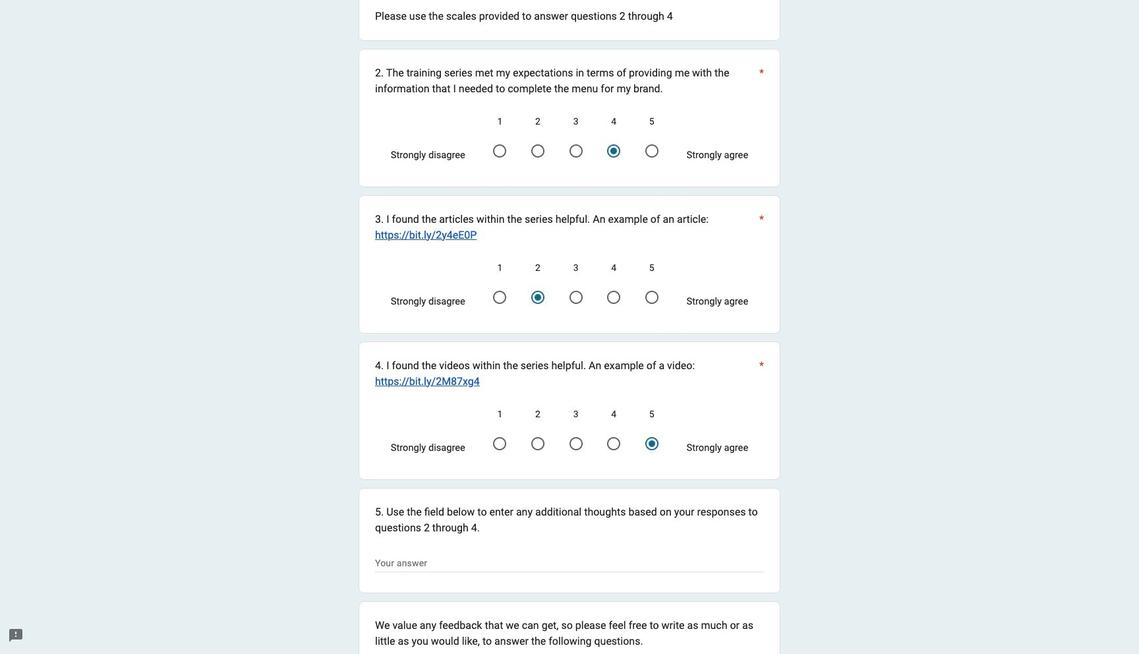 Task type: vqa. For each thing, say whether or not it's contained in the screenshot.
"Tools" Menu Item
no



Task type: describe. For each thing, give the bounding box(es) containing it.
2 radio
[[525, 284, 551, 310]]

report a problem to google image
[[8, 628, 24, 644]]

5 heading from the top
[[375, 618, 764, 649]]

4 radio for the required question element related to 2nd 1 radio from the bottom of the page's 5 radio
[[601, 138, 627, 164]]

1 radio
[[487, 430, 513, 457]]

5 image for 5 radio for the required question element associated with first 1 radio from the bottom of the page
[[645, 291, 659, 304]]

4 image
[[607, 437, 621, 450]]

1 image for 2nd 1 radio from the bottom of the page
[[493, 144, 507, 157]]

3 radio
[[563, 430, 589, 457]]

2 1 radio from the top
[[487, 284, 513, 310]]

3 image for 2 option 3 radio
[[569, 291, 583, 304]]

5 image
[[645, 144, 659, 157]]

5 radio for the required question element related to 2nd 1 radio from the bottom of the page
[[639, 138, 665, 164]]

2 image for 1 option
[[531, 437, 545, 450]]

heading for first 1 radio from the bottom of the page
[[375, 211, 764, 243]]

4 radio
[[601, 284, 627, 310]]

required question element for 2nd 1 radio from the bottom of the page
[[757, 65, 764, 97]]

heading for 2nd 1 radio from the bottom of the page
[[375, 65, 764, 97]]

4 radio for 5 option
[[601, 430, 627, 457]]

1 image
[[493, 437, 507, 450]]



Task type: locate. For each thing, give the bounding box(es) containing it.
3 required question element from the top
[[757, 358, 764, 389]]

5 radio
[[639, 138, 665, 164], [639, 284, 665, 310]]

3 image right 2 option
[[569, 291, 583, 304]]

4 image for the required question element related to 2nd 1 radio from the bottom of the page's 5 radio
[[611, 148, 617, 154]]

2 list item from the top
[[359, 601, 781, 654]]

2 3 image from the top
[[569, 437, 583, 450]]

4 image inside option
[[607, 291, 621, 304]]

5 image inside radio
[[645, 291, 659, 304]]

1 vertical spatial 3 image
[[569, 437, 583, 450]]

1 vertical spatial 1 radio
[[487, 284, 513, 310]]

2 heading from the top
[[375, 65, 764, 97]]

3 radio for 2 option
[[563, 284, 589, 310]]

3 image for 3 option
[[569, 437, 583, 450]]

2 radio for 1 option
[[525, 430, 551, 457]]

1 vertical spatial 5 radio
[[639, 284, 665, 310]]

required question element for first 1 radio from the bottom of the page
[[757, 211, 764, 243]]

2 radio left 3 icon
[[525, 138, 551, 164]]

3 radio right 2 option
[[563, 284, 589, 310]]

1 radio
[[487, 138, 513, 164], [487, 284, 513, 310]]

required question element
[[757, 65, 764, 97], [757, 211, 764, 243], [757, 358, 764, 389]]

4 image for 5 radio for the required question element associated with first 1 radio from the bottom of the page
[[607, 291, 621, 304]]

3 radio for 2 radio for 2nd 1 radio from the bottom of the page
[[563, 138, 589, 164]]

0 vertical spatial 2 image
[[535, 294, 541, 300]]

1 vertical spatial 4 image
[[607, 291, 621, 304]]

1 list item from the top
[[359, 0, 781, 41]]

2 radio
[[525, 138, 551, 164], [525, 430, 551, 457]]

1 heading from the top
[[375, 8, 764, 24]]

1 image left 2 option
[[493, 291, 507, 304]]

1 radio left 2 option
[[487, 284, 513, 310]]

1 image
[[493, 144, 507, 157], [493, 291, 507, 304]]

0 vertical spatial 3 image
[[569, 291, 583, 304]]

0 vertical spatial 5 image
[[645, 291, 659, 304]]

1 radio left 2 icon
[[487, 138, 513, 164]]

0 vertical spatial 4 radio
[[601, 138, 627, 164]]

5 image for 5 option
[[649, 440, 655, 447]]

1 image left 2 icon
[[493, 144, 507, 157]]

5 radio
[[639, 430, 665, 457]]

list item
[[359, 0, 781, 41], [359, 601, 781, 654]]

0 vertical spatial 1 radio
[[487, 138, 513, 164]]

1 vertical spatial 2 image
[[531, 437, 545, 450]]

2 image
[[531, 144, 545, 157]]

None text field
[[375, 556, 764, 571]]

2 radio for 2nd 1 radio from the bottom of the page
[[525, 138, 551, 164]]

4 radio
[[601, 138, 627, 164], [601, 430, 627, 457]]

required question element for 1 option
[[757, 358, 764, 389]]

0 vertical spatial required question element
[[757, 65, 764, 97]]

3 heading from the top
[[375, 211, 764, 243]]

1 5 radio from the top
[[639, 138, 665, 164]]

4 radio left 5 option
[[601, 430, 627, 457]]

heading
[[375, 8, 764, 24], [375, 65, 764, 97], [375, 211, 764, 243], [375, 358, 764, 389], [375, 618, 764, 649]]

1 vertical spatial 3 radio
[[563, 284, 589, 310]]

5 image right 4 icon
[[649, 440, 655, 447]]

1 vertical spatial 4 radio
[[601, 430, 627, 457]]

1 4 radio from the top
[[601, 138, 627, 164]]

2 radio right 1 option
[[525, 430, 551, 457]]

2 required question element from the top
[[757, 211, 764, 243]]

5 radio for the required question element associated with first 1 radio from the bottom of the page
[[639, 284, 665, 310]]

1 required question element from the top
[[757, 65, 764, 97]]

1 vertical spatial 5 image
[[649, 440, 655, 447]]

1 vertical spatial 1 image
[[493, 291, 507, 304]]

1 2 radio from the top
[[525, 138, 551, 164]]

1 vertical spatial 2 radio
[[525, 430, 551, 457]]

1 3 image from the top
[[569, 291, 583, 304]]

3 image left 4 icon
[[569, 437, 583, 450]]

0 vertical spatial 3 radio
[[563, 138, 589, 164]]

5 image
[[645, 291, 659, 304], [649, 440, 655, 447]]

4 image
[[611, 148, 617, 154], [607, 291, 621, 304]]

2 5 radio from the top
[[639, 284, 665, 310]]

2 2 radio from the top
[[525, 430, 551, 457]]

1 1 radio from the top
[[487, 138, 513, 164]]

3 radio right 2 icon
[[563, 138, 589, 164]]

1 3 radio from the top
[[563, 138, 589, 164]]

1 image for first 1 radio from the bottom of the page
[[493, 291, 507, 304]]

2 vertical spatial required question element
[[757, 358, 764, 389]]

3 radio
[[563, 138, 589, 164], [563, 284, 589, 310]]

1 1 image from the top
[[493, 144, 507, 157]]

2 1 image from the top
[[493, 291, 507, 304]]

5 image inside option
[[649, 440, 655, 447]]

0 vertical spatial 5 radio
[[639, 138, 665, 164]]

1 vertical spatial list item
[[359, 601, 781, 654]]

0 vertical spatial 2 radio
[[525, 138, 551, 164]]

0 vertical spatial 1 image
[[493, 144, 507, 157]]

3 image
[[569, 144, 583, 157]]

2 3 radio from the top
[[563, 284, 589, 310]]

2 image
[[535, 294, 541, 300], [531, 437, 545, 450]]

3 image inside option
[[569, 437, 583, 450]]

3 image inside radio
[[569, 291, 583, 304]]

2 image for first 1 radio from the bottom of the page
[[535, 294, 541, 300]]

4 radio right 3 icon
[[601, 138, 627, 164]]

heading for 1 option
[[375, 358, 764, 389]]

2 image inside option
[[535, 294, 541, 300]]

0 vertical spatial list item
[[359, 0, 781, 41]]

3 image
[[569, 291, 583, 304], [569, 437, 583, 450]]

1 vertical spatial required question element
[[757, 211, 764, 243]]

2 4 radio from the top
[[601, 430, 627, 457]]

0 vertical spatial 4 image
[[611, 148, 617, 154]]

4 heading from the top
[[375, 358, 764, 389]]

5 image right 4 option
[[645, 291, 659, 304]]



